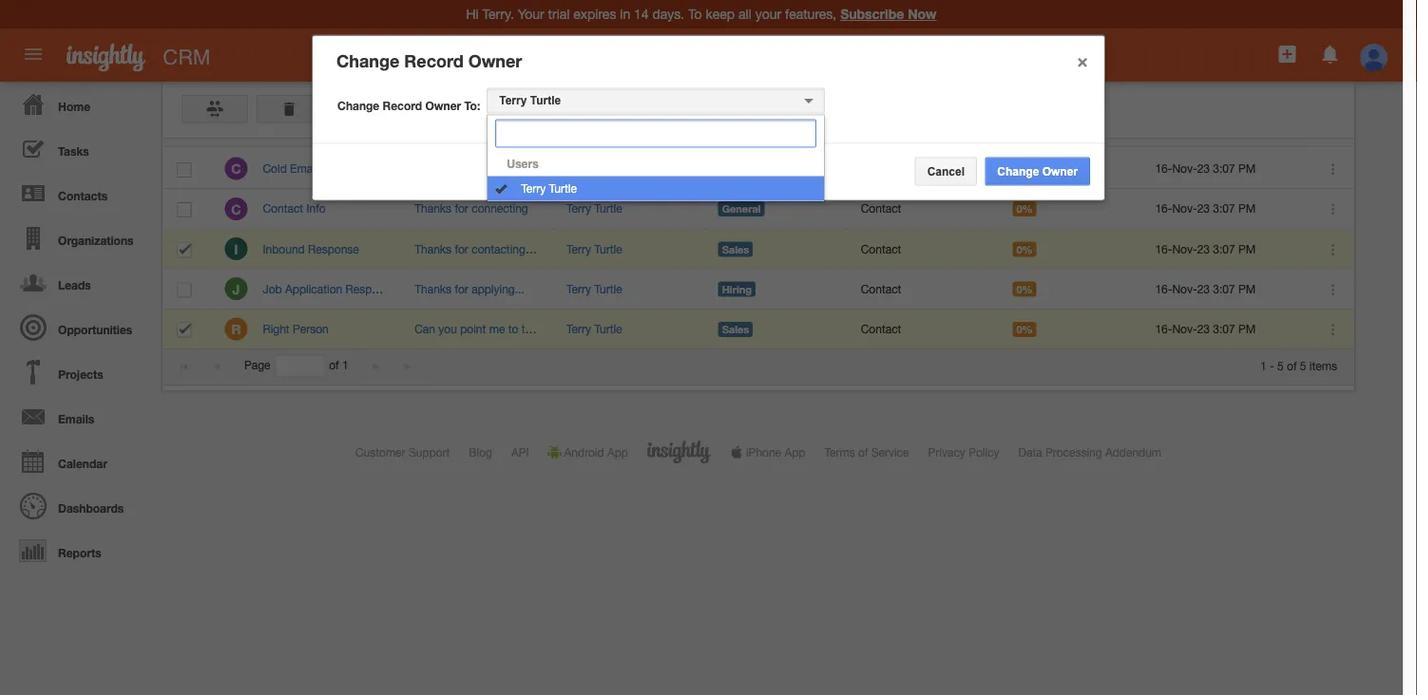 Task type: vqa. For each thing, say whether or not it's contained in the screenshot.
white image
no



Task type: describe. For each thing, give the bounding box(es) containing it.
applying...
[[472, 282, 524, 296]]

contact cell for j
[[846, 270, 998, 310]]

privacy
[[928, 446, 966, 459]]

0% cell for thanks for contacting us.
[[998, 229, 1141, 270]]

home
[[58, 100, 90, 113]]

do you have time to connect? terry turtle
[[415, 162, 622, 175]]

23 for thanks for contacting us.
[[1197, 242, 1210, 256]]

change record owner to:
[[337, 99, 480, 112]]

blog
[[469, 446, 492, 459]]

nov- for thanks for contacting us.
[[1172, 242, 1197, 256]]

cold email
[[263, 162, 318, 175]]

calendar
[[58, 457, 107, 470]]

subscribe
[[840, 6, 904, 22]]

terry turtle for j
[[566, 282, 622, 296]]

person?
[[567, 322, 608, 336]]

1 - 5 of 5 items
[[1260, 359, 1337, 372]]

subscribe now link
[[840, 6, 937, 22]]

android app
[[564, 446, 628, 459]]

row group containing c
[[163, 149, 1354, 350]]

16-nov-23 3:07 pm for thanks for applying...
[[1155, 282, 1256, 296]]

general
[[722, 203, 761, 215]]

you for do
[[432, 162, 451, 175]]

data processing addendum
[[1019, 446, 1162, 459]]

turtle inside j row
[[594, 282, 622, 296]]

j link
[[225, 278, 248, 301]]

sales for i
[[722, 243, 749, 256]]

sales for r
[[722, 323, 749, 336]]

1 pm from the top
[[1239, 162, 1256, 175]]

android app link
[[548, 446, 628, 459]]

home link
[[5, 82, 152, 126]]

owner inside button
[[1042, 165, 1078, 178]]

projects
[[58, 368, 103, 381]]

1 0% from the top
[[1016, 163, 1033, 175]]

job
[[263, 282, 282, 296]]

name
[[262, 123, 294, 136]]

point
[[460, 322, 486, 336]]

change owner
[[997, 165, 1078, 178]]

thanks for i
[[415, 242, 452, 256]]

owner inside row
[[566, 123, 601, 136]]

calendar link
[[5, 439, 152, 484]]

privacy policy link
[[928, 446, 1000, 459]]

terms of service link
[[824, 446, 909, 459]]

inbound
[[263, 242, 305, 256]]

contact for c
[[861, 202, 901, 215]]

row containing name
[[163, 111, 1354, 147]]

nov- for thanks for connecting
[[1172, 202, 1197, 215]]

category
[[717, 123, 767, 136]]

-
[[1270, 359, 1274, 372]]

thanks for j
[[415, 282, 452, 296]]

navigation containing home
[[0, 82, 152, 573]]

contact info
[[263, 202, 326, 215]]

opportunities
[[58, 323, 132, 336]]

contact info link
[[263, 202, 335, 215]]

now
[[908, 6, 937, 22]]

16-nov-23 3:07 pm cell for thanks for applying...
[[1141, 270, 1307, 310]]

hiring cell
[[704, 270, 846, 310]]

16- for thanks for connecting
[[1155, 202, 1172, 215]]

thanks for applying... link
[[415, 282, 524, 296]]

leads link
[[5, 260, 152, 305]]

23 for thanks for applying...
[[1197, 282, 1210, 296]]

projects link
[[5, 350, 152, 394]]

right person
[[263, 322, 329, 336]]

tasks
[[58, 144, 89, 158]]

response inside 'i' row
[[308, 242, 359, 256]]

you for can
[[438, 322, 457, 336]]

addendum
[[1105, 446, 1162, 459]]

contact cell for c
[[846, 189, 998, 229]]

terms
[[824, 446, 855, 459]]

thanks for connecting
[[415, 202, 528, 215]]

inbound response
[[263, 242, 359, 256]]

thanks for contacting us.
[[415, 242, 544, 256]]

us.
[[529, 242, 544, 256]]

api link
[[511, 446, 529, 459]]

right
[[263, 322, 290, 336]]

1 16-nov-23 3:07 pm cell from the top
[[1141, 149, 1307, 189]]

iphone app
[[746, 446, 805, 459]]

1 5 from the left
[[1278, 359, 1284, 372]]

all link
[[485, 40, 543, 75]]

app for android app
[[607, 446, 628, 459]]

turtle inside 'i' row
[[594, 242, 622, 256]]

users
[[507, 157, 539, 171]]

me
[[489, 322, 505, 336]]

i link
[[225, 238, 248, 260]]

policy
[[969, 446, 1000, 459]]

sales cell for r
[[704, 310, 846, 350]]

privacy policy
[[928, 446, 1000, 459]]

terry turtle link for thanks for contacting us.
[[566, 242, 622, 256]]

1 23 from the top
[[1197, 162, 1210, 175]]

nov- for can you point me to the right person?
[[1172, 322, 1197, 336]]

change owner button
[[985, 157, 1090, 186]]

reports
[[58, 547, 101, 560]]

leads
[[58, 278, 91, 292]]

terry turtle for c
[[566, 202, 622, 215]]

data processing addendum link
[[1019, 446, 1162, 459]]

j row
[[163, 270, 1354, 310]]

job application response link
[[263, 282, 406, 296]]

r
[[231, 322, 241, 337]]

change for change owner
[[997, 165, 1039, 178]]

dashboards
[[58, 502, 124, 515]]

nov- for thanks for applying...
[[1172, 282, 1197, 296]]

right person link
[[263, 322, 338, 336]]

iphone app link
[[730, 446, 805, 459]]

notifications image
[[1319, 43, 1342, 66]]

terry turtle link for thanks for connecting
[[566, 202, 622, 215]]

16-nov-23 3:07 pm cell for thanks for contacting us.
[[1141, 229, 1307, 270]]

thanks for c
[[415, 202, 452, 215]]

r row
[[163, 310, 1354, 350]]

23 for can you point me to the right person?
[[1197, 322, 1210, 336]]

service
[[871, 446, 909, 459]]

terry turtle for i
[[566, 242, 622, 256]]

customer
[[355, 446, 405, 459]]

reports link
[[5, 528, 152, 573]]

response inside j row
[[346, 282, 397, 296]]

1 16-nov-23 3:07 pm from the top
[[1155, 162, 1256, 175]]



Task type: locate. For each thing, give the bounding box(es) containing it.
record up change record owner to:
[[404, 51, 464, 71]]

16-
[[1155, 162, 1172, 175], [1155, 202, 1172, 215], [1155, 242, 1172, 256], [1155, 282, 1172, 296], [1155, 322, 1172, 336]]

3 23 from the top
[[1197, 242, 1210, 256]]

do you have time to connect? link
[[415, 162, 568, 175]]

contact cell for i
[[846, 229, 998, 270]]

3:07 for thanks for connecting
[[1213, 202, 1235, 215]]

cell for i
[[163, 229, 210, 270]]

3 for from the top
[[455, 282, 468, 296]]

change for change record owner to:
[[337, 99, 379, 112]]

2 vertical spatial for
[[455, 282, 468, 296]]

1 vertical spatial thanks
[[415, 242, 452, 256]]

for for c
[[455, 202, 468, 215]]

2 contact cell from the top
[[846, 229, 998, 270]]

c link up i link
[[225, 198, 248, 220]]

do
[[415, 162, 429, 175]]

response up the "job application response" link
[[308, 242, 359, 256]]

0 horizontal spatial of
[[329, 359, 339, 372]]

terry
[[499, 94, 527, 107], [566, 162, 591, 175], [521, 182, 546, 195], [566, 202, 591, 215], [566, 242, 591, 256], [566, 282, 591, 296], [566, 322, 591, 336]]

terry turtle link up general
[[488, 176, 824, 201]]

for for i
[[455, 242, 468, 256]]

customer support link
[[355, 446, 450, 459]]

23 inside 'i' row
[[1197, 242, 1210, 256]]

1 vertical spatial cell
[[163, 229, 210, 270]]

you right "can"
[[438, 322, 457, 336]]

2 c from the top
[[231, 201, 241, 217]]

subscribe now
[[840, 6, 937, 22]]

5 left items on the right of page
[[1300, 359, 1306, 372]]

0% for thanks for contacting us.
[[1016, 243, 1033, 256]]

terry turtle link for do you have time to connect?
[[566, 162, 622, 175]]

2 app from the left
[[785, 446, 805, 459]]

can you point me to the right person?
[[415, 322, 608, 336]]

1 vertical spatial sales
[[722, 243, 749, 256]]

sales cell down category
[[704, 149, 846, 189]]

iphone
[[746, 446, 781, 459]]

record for change record owner to:
[[383, 99, 422, 112]]

23 inside r row
[[1197, 322, 1210, 336]]

5 23 from the top
[[1197, 322, 1210, 336]]

for left connecting
[[455, 202, 468, 215]]

change inside button
[[997, 165, 1039, 178]]

1 vertical spatial c link
[[225, 198, 248, 220]]

2 vertical spatial sales cell
[[704, 310, 846, 350]]

1 1 from the left
[[342, 359, 348, 372]]

0 vertical spatial cell
[[846, 149, 998, 189]]

hiring
[[722, 283, 752, 296]]

nov- inside j row
[[1172, 282, 1197, 296]]

5 0% cell from the top
[[998, 310, 1141, 350]]

1 16- from the top
[[1155, 162, 1172, 175]]

dashboards link
[[5, 484, 152, 528]]

c link for cold email
[[225, 157, 248, 180]]

2 0% cell from the top
[[998, 189, 1141, 229]]

of right -
[[1287, 359, 1297, 372]]

can you point me to the right person? link
[[415, 322, 608, 336]]

contacting
[[472, 242, 526, 256]]

0 horizontal spatial 1
[[342, 359, 348, 372]]

the
[[522, 322, 538, 336]]

×
[[1077, 49, 1088, 72]]

thanks inside 'i' row
[[415, 242, 452, 256]]

5 0% from the top
[[1016, 323, 1033, 336]]

c link left cold
[[225, 157, 248, 180]]

3 0% cell from the top
[[998, 229, 1141, 270]]

emails
[[58, 413, 94, 426]]

4 3:07 from the top
[[1213, 282, 1235, 296]]

thanks for connecting link
[[415, 202, 528, 215]]

sales down category
[[722, 163, 749, 175]]

1 vertical spatial sales cell
[[704, 229, 846, 270]]

2 3:07 from the top
[[1213, 202, 1235, 215]]

4 23 from the top
[[1197, 282, 1210, 296]]

pm inside j row
[[1239, 282, 1256, 296]]

thanks up "can"
[[415, 282, 452, 296]]

sales up hiring
[[722, 243, 749, 256]]

change
[[336, 51, 400, 71], [337, 99, 379, 112], [997, 165, 1039, 178]]

person
[[293, 322, 329, 336]]

0 vertical spatial change
[[336, 51, 400, 71]]

None text field
[[495, 119, 817, 148]]

0 vertical spatial response
[[308, 242, 359, 256]]

c for contact info
[[231, 201, 241, 217]]

3 sales cell from the top
[[704, 310, 846, 350]]

4 nov- from the top
[[1172, 282, 1197, 296]]

3 16-nov-23 3:07 pm cell from the top
[[1141, 229, 1307, 270]]

record
[[404, 51, 464, 71], [383, 99, 422, 112]]

email
[[290, 162, 318, 175]]

terry turtle link
[[566, 162, 622, 175], [488, 176, 824, 201], [566, 202, 622, 215], [566, 242, 622, 256], [566, 282, 622, 296], [566, 322, 622, 336]]

3:07 inside j row
[[1213, 282, 1235, 296]]

5 16-nov-23 3:07 pm from the top
[[1155, 322, 1256, 336]]

for left contacting
[[455, 242, 468, 256]]

contacts link
[[5, 171, 152, 216]]

c
[[231, 161, 241, 177], [231, 201, 241, 217]]

job application response
[[263, 282, 397, 296]]

of right terms
[[858, 446, 868, 459]]

1 horizontal spatial 5
[[1300, 359, 1306, 372]]

opportunities link
[[5, 305, 152, 350]]

response right application
[[346, 282, 397, 296]]

general cell
[[704, 189, 846, 229]]

app for iphone app
[[785, 446, 805, 459]]

0 vertical spatial to
[[507, 162, 517, 175]]

cell
[[846, 149, 998, 189], [163, 229, 210, 270], [163, 310, 210, 350]]

None checkbox
[[177, 203, 191, 218]]

1 3:07 from the top
[[1213, 162, 1235, 175]]

0% cell for thanks for applying...
[[998, 270, 1141, 310]]

3 3:07 from the top
[[1213, 242, 1235, 256]]

16-nov-23 3:07 pm for can you point me to the right person?
[[1155, 322, 1256, 336]]

all
[[504, 50, 519, 65]]

contact for r
[[861, 322, 901, 336]]

1 vertical spatial change
[[337, 99, 379, 112]]

time
[[482, 162, 504, 175]]

4 16-nov-23 3:07 pm cell from the top
[[1141, 270, 1307, 310]]

terry turtle inside 'i' row
[[566, 242, 622, 256]]

3:07 for thanks for applying...
[[1213, 282, 1235, 296]]

2 vertical spatial cell
[[163, 310, 210, 350]]

0 vertical spatial sales
[[722, 163, 749, 175]]

terry turtle for r
[[566, 322, 622, 336]]

info
[[306, 202, 326, 215]]

2 16-nov-23 3:07 pm cell from the top
[[1141, 189, 1307, 229]]

16- inside r row
[[1155, 322, 1172, 336]]

23
[[1197, 162, 1210, 175], [1197, 202, 1210, 215], [1197, 242, 1210, 256], [1197, 282, 1210, 296], [1197, 322, 1210, 336]]

record for change record owner
[[404, 51, 464, 71]]

you inside r row
[[438, 322, 457, 336]]

× button
[[1067, 41, 1098, 79]]

android
[[564, 446, 604, 459]]

row group
[[163, 149, 1354, 350]]

of down right person 'link' on the top left of page
[[329, 359, 339, 372]]

16-nov-23 3:07 pm for thanks for contacting us.
[[1155, 242, 1256, 256]]

3 sales from the top
[[722, 323, 749, 336]]

terms of service
[[824, 446, 909, 459]]

0% cell
[[998, 149, 1141, 189], [998, 189, 1141, 229], [998, 229, 1141, 270], [998, 270, 1141, 310], [998, 310, 1141, 350]]

pm for thanks for connecting
[[1239, 202, 1256, 215]]

for inside 'i' row
[[455, 242, 468, 256]]

processing
[[1046, 446, 1102, 459]]

0% cell for can you point me to the right person?
[[998, 310, 1141, 350]]

contact cell
[[846, 189, 998, 229], [846, 229, 998, 270], [846, 270, 998, 310], [846, 310, 998, 350]]

c row down category
[[163, 149, 1354, 189]]

to inside r row
[[508, 322, 518, 336]]

5 3:07 from the top
[[1213, 322, 1235, 336]]

to
[[507, 162, 517, 175], [508, 322, 518, 336]]

tasks link
[[5, 126, 152, 171]]

c row
[[163, 149, 1354, 189], [163, 189, 1354, 229]]

you right do at the left of page
[[432, 162, 451, 175]]

sales for c
[[722, 163, 749, 175]]

2 vertical spatial sales
[[722, 323, 749, 336]]

3 16- from the top
[[1155, 242, 1172, 256]]

3 16-nov-23 3:07 pm from the top
[[1155, 242, 1256, 256]]

2 16- from the top
[[1155, 202, 1172, 215]]

2 5 from the left
[[1300, 359, 1306, 372]]

app right android
[[607, 446, 628, 459]]

to right me
[[508, 322, 518, 336]]

2 horizontal spatial of
[[1287, 359, 1297, 372]]

record down the change record owner
[[383, 99, 422, 112]]

pm for thanks for applying...
[[1239, 282, 1256, 296]]

terry inside r row
[[566, 322, 591, 336]]

2 c link from the top
[[225, 198, 248, 220]]

0 horizontal spatial 5
[[1278, 359, 1284, 372]]

ok image
[[494, 183, 508, 196]]

1 vertical spatial for
[[455, 242, 468, 256]]

thanks for contacting us. link
[[415, 242, 544, 256]]

1 c row from the top
[[163, 149, 1354, 189]]

cold email link
[[263, 162, 327, 175]]

1 horizontal spatial app
[[785, 446, 805, 459]]

terry turtle
[[499, 94, 561, 107], [521, 182, 577, 195], [566, 202, 622, 215], [566, 242, 622, 256], [566, 282, 622, 296], [566, 322, 622, 336]]

1 vertical spatial c
[[231, 201, 241, 217]]

contact inside 'i' row
[[861, 242, 901, 256]]

1
[[342, 359, 348, 372], [1260, 359, 1267, 372]]

0 horizontal spatial app
[[607, 446, 628, 459]]

16-nov-23 3:07 pm cell for thanks for connecting
[[1141, 189, 1307, 229]]

None checkbox
[[177, 121, 191, 136], [177, 162, 191, 178], [177, 243, 191, 258], [177, 283, 191, 298], [177, 323, 191, 338], [177, 121, 191, 136], [177, 162, 191, 178], [177, 243, 191, 258], [177, 283, 191, 298], [177, 323, 191, 338]]

0% for thanks for applying...
[[1016, 283, 1033, 296]]

contact for i
[[861, 242, 901, 256]]

nov- inside 'i' row
[[1172, 242, 1197, 256]]

change down the change record owner
[[337, 99, 379, 112]]

1 contact cell from the top
[[846, 189, 998, 229]]

turtle inside button
[[530, 94, 561, 107]]

2 23 from the top
[[1197, 202, 1210, 215]]

contact inside r row
[[861, 322, 901, 336]]

1 vertical spatial response
[[346, 282, 397, 296]]

16-nov-23 3:07 pm cell for can you point me to the right person?
[[1141, 310, 1307, 350]]

4 16- from the top
[[1155, 282, 1172, 296]]

0 vertical spatial thanks
[[415, 202, 452, 215]]

Search all data.... text field
[[543, 40, 918, 74]]

api
[[511, 446, 529, 459]]

thanks inside j row
[[415, 282, 452, 296]]

1 vertical spatial you
[[438, 322, 457, 336]]

1 app from the left
[[607, 446, 628, 459]]

terry turtle link for can you point me to the right person?
[[566, 322, 622, 336]]

0 vertical spatial c link
[[225, 157, 248, 180]]

1 c from the top
[[231, 161, 241, 177]]

1 horizontal spatial of
[[858, 446, 868, 459]]

change up change record owner to:
[[336, 51, 400, 71]]

16-nov-23 3:07 pm inside r row
[[1155, 322, 1256, 336]]

cold
[[263, 162, 287, 175]]

navigation
[[0, 82, 152, 573]]

can
[[415, 322, 435, 336]]

terry turtle link right 'right'
[[566, 322, 622, 336]]

terry inside button
[[499, 94, 527, 107]]

2 vertical spatial thanks
[[415, 282, 452, 296]]

change record owner
[[336, 51, 522, 71]]

sales inside r row
[[722, 323, 749, 336]]

right
[[541, 322, 564, 336]]

3 0% from the top
[[1016, 243, 1033, 256]]

i row
[[163, 229, 1354, 270]]

for left applying... at the left top of the page
[[455, 282, 468, 296]]

16-nov-23 3:07 pm inside j row
[[1155, 282, 1256, 296]]

1 vertical spatial record
[[383, 99, 422, 112]]

5 pm from the top
[[1239, 322, 1256, 336]]

contact
[[263, 202, 303, 215], [861, 202, 901, 215], [861, 242, 901, 256], [861, 282, 901, 296], [861, 322, 901, 336]]

terry turtle link inside 'i' row
[[566, 242, 622, 256]]

terry turtle inside r row
[[566, 322, 622, 336]]

c up i link
[[231, 201, 241, 217]]

app
[[607, 446, 628, 459], [785, 446, 805, 459]]

c left cold
[[231, 161, 241, 177]]

cancel
[[927, 165, 965, 178]]

3 contact cell from the top
[[846, 270, 998, 310]]

23 inside j row
[[1197, 282, 1210, 296]]

change for change record owner
[[336, 51, 400, 71]]

application
[[285, 282, 342, 296]]

row
[[163, 111, 1354, 147]]

contacts
[[58, 189, 107, 202]]

terry turtle link right users on the left
[[566, 162, 622, 175]]

sales inside 'i' row
[[722, 243, 749, 256]]

sales cell for c
[[704, 149, 846, 189]]

5 16-nov-23 3:07 pm cell from the top
[[1141, 310, 1307, 350]]

contact cell for r
[[846, 310, 998, 350]]

items
[[1310, 359, 1337, 372]]

connect?
[[520, 162, 568, 175]]

2 thanks from the top
[[415, 242, 452, 256]]

have
[[454, 162, 478, 175]]

pm for thanks for contacting us.
[[1239, 242, 1256, 256]]

2 sales cell from the top
[[704, 229, 846, 270]]

customer support
[[355, 446, 450, 459]]

0% inside j row
[[1016, 283, 1033, 296]]

sales cell down general
[[704, 229, 846, 270]]

terry turtle link inside j row
[[566, 282, 622, 296]]

terry turtle link for thanks for applying...
[[566, 282, 622, 296]]

5 right -
[[1278, 359, 1284, 372]]

to:
[[464, 99, 480, 112]]

data
[[1019, 446, 1042, 459]]

1 left -
[[1260, 359, 1267, 372]]

3 pm from the top
[[1239, 242, 1256, 256]]

16-nov-23 3:07 pm cell
[[1141, 149, 1307, 189], [1141, 189, 1307, 229], [1141, 229, 1307, 270], [1141, 270, 1307, 310], [1141, 310, 1307, 350]]

c link for contact info
[[225, 198, 248, 220]]

to for the
[[508, 322, 518, 336]]

1 horizontal spatial 1
[[1260, 359, 1267, 372]]

16- inside 'i' row
[[1155, 242, 1172, 256]]

0% cell for thanks for connecting
[[998, 189, 1141, 229]]

0 vertical spatial you
[[432, 162, 451, 175]]

1 nov- from the top
[[1172, 162, 1197, 175]]

3:07 for thanks for contacting us.
[[1213, 242, 1235, 256]]

16- inside j row
[[1155, 282, 1172, 296]]

i
[[234, 241, 238, 257]]

1 0% cell from the top
[[998, 149, 1141, 189]]

terry turtle inside terry turtle button
[[499, 94, 561, 107]]

cell for r
[[163, 310, 210, 350]]

terry turtle link right us.
[[566, 242, 622, 256]]

to right time
[[507, 162, 517, 175]]

0% for can you point me to the right person?
[[1016, 323, 1033, 336]]

16-nov-23 3:07 pm for thanks for connecting
[[1155, 202, 1256, 215]]

terry turtle link down connect?
[[566, 202, 622, 215]]

change right cancel
[[997, 165, 1039, 178]]

5 nov- from the top
[[1172, 322, 1197, 336]]

0 vertical spatial record
[[404, 51, 464, 71]]

2 pm from the top
[[1239, 202, 1256, 215]]

2 for from the top
[[455, 242, 468, 256]]

sales cell down hiring
[[704, 310, 846, 350]]

2 c row from the top
[[163, 189, 1354, 229]]

for for j
[[455, 282, 468, 296]]

1 down the "job application response" link
[[342, 359, 348, 372]]

4 contact cell from the top
[[846, 310, 998, 350]]

c for cold email
[[231, 161, 241, 177]]

1 for from the top
[[455, 202, 468, 215]]

thanks down do at the left of page
[[415, 202, 452, 215]]

0%
[[1016, 163, 1033, 175], [1016, 203, 1033, 215], [1016, 243, 1033, 256], [1016, 283, 1033, 296], [1016, 323, 1033, 336]]

for inside j row
[[455, 282, 468, 296]]

3 thanks from the top
[[415, 282, 452, 296]]

3 nov- from the top
[[1172, 242, 1197, 256]]

organizations
[[58, 234, 134, 247]]

turtle inside r row
[[594, 322, 622, 336]]

sales down hiring
[[722, 323, 749, 336]]

4 0% from the top
[[1016, 283, 1033, 296]]

4 0% cell from the top
[[998, 270, 1141, 310]]

nov- inside r row
[[1172, 322, 1197, 336]]

crm
[[163, 45, 210, 69]]

2 16-nov-23 3:07 pm from the top
[[1155, 202, 1256, 215]]

connecting
[[472, 202, 528, 215]]

contact for j
[[861, 282, 901, 296]]

terry turtle inside j row
[[566, 282, 622, 296]]

pm inside 'i' row
[[1239, 242, 1256, 256]]

16- for thanks for applying...
[[1155, 282, 1172, 296]]

3:07
[[1213, 162, 1235, 175], [1213, 202, 1235, 215], [1213, 242, 1235, 256], [1213, 282, 1235, 296], [1213, 322, 1235, 336]]

app right iphone
[[785, 446, 805, 459]]

16- for thanks for contacting us.
[[1155, 242, 1172, 256]]

0% inside 'i' row
[[1016, 243, 1033, 256]]

terry inside j row
[[566, 282, 591, 296]]

2 0% from the top
[[1016, 203, 1033, 215]]

thanks up thanks for applying...
[[415, 242, 452, 256]]

contact inside j row
[[861, 282, 901, 296]]

5 16- from the top
[[1155, 322, 1172, 336]]

1 vertical spatial to
[[508, 322, 518, 336]]

1 sales from the top
[[722, 163, 749, 175]]

of 1
[[329, 359, 348, 372]]

terry turtle link up person?
[[566, 282, 622, 296]]

1 sales cell from the top
[[704, 149, 846, 189]]

4 pm from the top
[[1239, 282, 1256, 296]]

2 vertical spatial change
[[997, 165, 1039, 178]]

0 vertical spatial sales cell
[[704, 149, 846, 189]]

pm inside r row
[[1239, 322, 1256, 336]]

2 1 from the left
[[1260, 359, 1267, 372]]

2 nov- from the top
[[1172, 202, 1197, 215]]

23 for thanks for connecting
[[1197, 202, 1210, 215]]

pm for can you point me to the right person?
[[1239, 322, 1256, 336]]

3:07 inside r row
[[1213, 322, 1235, 336]]

sales
[[722, 163, 749, 175], [722, 243, 749, 256], [722, 323, 749, 336]]

1 c link from the top
[[225, 157, 248, 180]]

0 vertical spatial for
[[455, 202, 468, 215]]

sales cell for i
[[704, 229, 846, 270]]

4 16-nov-23 3:07 pm from the top
[[1155, 282, 1256, 296]]

3:07 inside 'i' row
[[1213, 242, 1235, 256]]

16-nov-23 3:07 pm inside 'i' row
[[1155, 242, 1256, 256]]

0 vertical spatial c
[[231, 161, 241, 177]]

0% inside r row
[[1016, 323, 1033, 336]]

0% for thanks for connecting
[[1016, 203, 1033, 215]]

blog link
[[469, 446, 492, 459]]

pm
[[1239, 162, 1256, 175], [1239, 202, 1256, 215], [1239, 242, 1256, 256], [1239, 282, 1256, 296], [1239, 322, 1256, 336]]

1 thanks from the top
[[415, 202, 452, 215]]

3:07 for can you point me to the right person?
[[1213, 322, 1235, 336]]

cancel button
[[915, 157, 977, 186]]

c row up j row
[[163, 189, 1354, 229]]

2 sales from the top
[[722, 243, 749, 256]]

to for connect?
[[507, 162, 517, 175]]

sales cell
[[704, 149, 846, 189], [704, 229, 846, 270], [704, 310, 846, 350]]

terry inside 'i' row
[[566, 242, 591, 256]]

16- for can you point me to the right person?
[[1155, 322, 1172, 336]]

thanks inside the c row
[[415, 202, 452, 215]]



